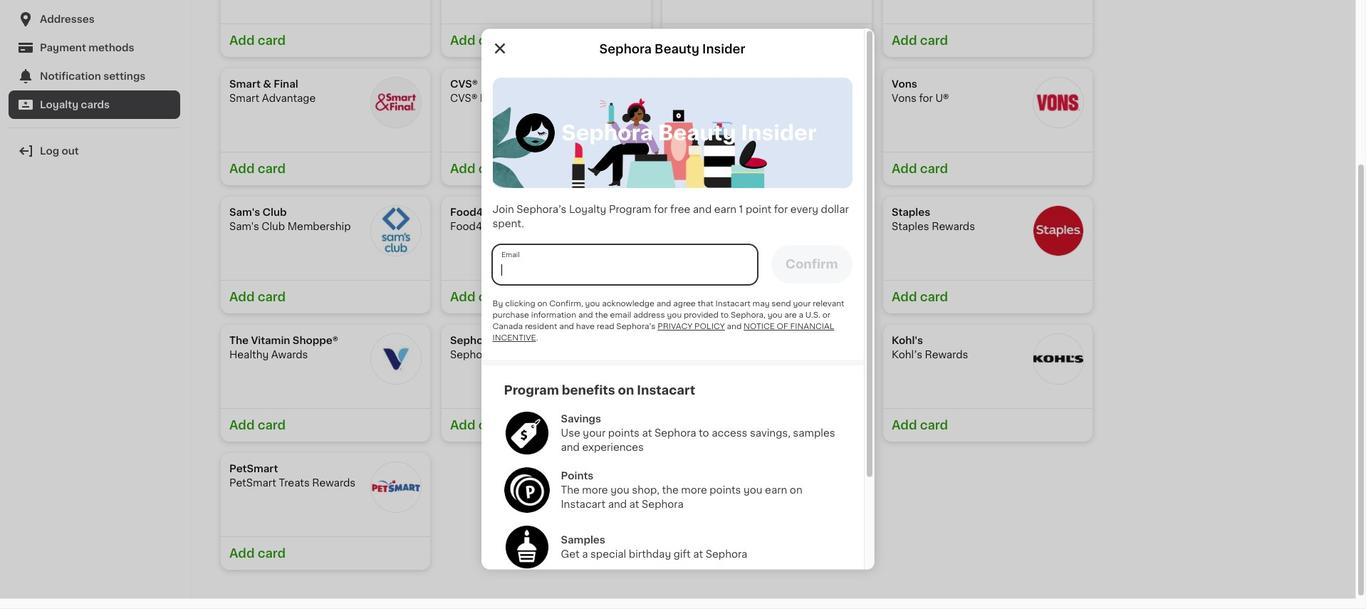 Task type: describe. For each thing, give the bounding box(es) containing it.
card for smart & final image
[[258, 163, 286, 175]]

add card for add card button corresponding to 'dick's sporting goods' image
[[671, 420, 728, 431]]

insider inside sephora sephora beauty insider
[[533, 350, 567, 360]]

sephora beauty insider image
[[516, 113, 555, 152]]

0 horizontal spatial loyalty
[[40, 100, 79, 110]]

log
[[40, 146, 59, 156]]

provided
[[684, 311, 719, 319]]

are
[[785, 311, 797, 319]]

add for sam's club image at left
[[229, 291, 255, 303]]

instacart inside the points the more you shop, the more points you earn on instacart and at sephora
[[561, 499, 606, 509]]

sam's club sam's club membership
[[229, 207, 351, 232]]

get
[[561, 549, 580, 559]]

add for sephora image
[[450, 420, 476, 431]]

shoppe®
[[293, 336, 339, 346]]

you down the "send"
[[768, 311, 783, 319]]

card for 'vons' image
[[921, 163, 949, 175]]

1 petsmart from the top
[[229, 464, 278, 474]]

add for "food4less" image
[[450, 291, 476, 303]]

birthday
[[629, 549, 671, 559]]

add card for add card button related to smart & final image
[[229, 163, 286, 175]]

beauty inside sephora sephora beauty insider
[[495, 350, 531, 360]]

the inside by clicking on confirm, you acknowledge and agree that instacart may send your relevant purchase information and the email address you provided to sephora, you are a u.s. or canada resident and have read sephora's
[[595, 311, 608, 319]]

savings image
[[504, 410, 550, 456]]

card for 'cvs®' "image"
[[479, 163, 507, 175]]

purchase
[[493, 311, 530, 319]]

staples image
[[1033, 205, 1085, 257]]

dick's sporting goods image
[[812, 334, 864, 385]]

spent.
[[493, 218, 524, 228]]

treats
[[279, 478, 310, 488]]

points the more you shop, the more points you earn on instacart and at sephora
[[561, 471, 803, 509]]

and down the sephora,
[[727, 322, 742, 330]]

sephora inside savings use your points at sephora to access savings, samples and experiences
[[655, 428, 697, 438]]

a inside samples get a special birthday gift at sephora
[[582, 549, 588, 559]]

add card for sam's club image at left add card button
[[229, 291, 286, 303]]

out
[[62, 146, 79, 156]]

rewards for kohl's kohl's rewards
[[925, 350, 969, 360]]

the wine shop
[[671, 207, 748, 217]]

cards
[[81, 100, 110, 110]]

may
[[753, 300, 770, 308]]

privacy policy and
[[658, 322, 744, 330]]

instacart inside by clicking on confirm, you acknowledge and agree that instacart may send your relevant purchase information and the email address you provided to sephora, you are a u.s. or canada resident and have read sephora's
[[716, 300, 751, 308]]

program inside join sephora's loyalty program for free and earn 1 point for every dollar spent.
[[609, 204, 652, 214]]

add card for add card button related to albertsons image
[[671, 163, 728, 175]]

samples get a special birthday gift at sephora
[[561, 535, 748, 559]]

card for kohl's image
[[921, 420, 949, 431]]

addresses
[[40, 14, 95, 24]]

email
[[610, 311, 632, 319]]

card for sam's club image at left
[[258, 291, 286, 303]]

sephora,
[[731, 311, 766, 319]]

add card button for the vitamin shoppe® image
[[221, 408, 430, 442]]

0 vertical spatial club
[[263, 207, 287, 217]]

payment
[[40, 43, 86, 53]]

advantage
[[262, 93, 316, 103]]

or
[[823, 311, 831, 319]]

wine
[[693, 207, 719, 217]]

membership
[[288, 222, 351, 232]]

albertsons image
[[812, 77, 864, 128]]

1 vons from the top
[[892, 79, 918, 89]]

kohl's kohl's rewards
[[892, 336, 969, 360]]

2 vons from the top
[[892, 93, 917, 103]]

experiences
[[583, 442, 644, 452]]

earn inside join sephora's loyalty program for free and earn 1 point for every dollar spent.
[[715, 204, 737, 214]]

add card for add card button associated with petsmart image
[[229, 548, 286, 559]]

rewards for staples staples rewards
[[932, 222, 976, 232]]

add card for the wine shop image's add card button
[[671, 291, 728, 303]]

notification settings link
[[9, 62, 180, 91]]

vons image
[[1033, 77, 1085, 128]]

add card for add card button corresponding to staples 'image'
[[892, 291, 949, 303]]

send
[[772, 300, 792, 308]]

the wine shop image
[[812, 205, 864, 257]]

shop,
[[632, 485, 660, 495]]

smart & final image
[[371, 77, 422, 128]]

dollar
[[821, 204, 849, 214]]

food4less food4less rewards
[[450, 207, 552, 232]]

join
[[493, 204, 514, 214]]

smart & final smart advantage
[[229, 79, 316, 103]]

0 vertical spatial insider
[[703, 43, 746, 55]]

cvs® cvs® extracare®
[[450, 79, 536, 103]]

notice of financial incentive link
[[493, 322, 835, 342]]

awards
[[271, 350, 308, 360]]

acknowledge
[[602, 300, 655, 308]]

agree
[[674, 300, 696, 308]]

add card button for kohl's image
[[884, 408, 1093, 442]]

at inside savings use your points at sephora to access savings, samples and experiences
[[642, 428, 652, 438]]

at inside the points the more you shop, the more points you earn on instacart and at sephora
[[630, 499, 640, 509]]

samples
[[561, 535, 606, 545]]

for inside vons vons for u®
[[920, 93, 933, 103]]

cvs® image
[[592, 77, 643, 128]]

payment methods link
[[9, 33, 180, 62]]

loyalty cards link
[[9, 91, 180, 119]]

information
[[532, 311, 577, 319]]

2 sam's from the top
[[229, 222, 259, 232]]

2 staples from the top
[[892, 222, 930, 232]]

incentive
[[493, 334, 536, 342]]

add card button for smart & final image
[[221, 152, 430, 185]]

every
[[791, 204, 819, 214]]

you up privacy on the bottom of the page
[[667, 311, 682, 319]]

earn inside the points the more you shop, the more points you earn on instacart and at sephora
[[765, 485, 788, 495]]

relevant
[[813, 300, 845, 308]]

payment methods
[[40, 43, 134, 53]]

1 cvs® from the top
[[450, 79, 478, 89]]

kohl's
[[892, 336, 924, 346]]

1 vertical spatial insider
[[741, 122, 817, 143]]

points inside savings use your points at sephora to access savings, samples and experiences
[[608, 428, 640, 438]]

loyalty inside join sephora's loyalty program for free and earn 1 point for every dollar spent.
[[569, 204, 607, 214]]

privacy policy link
[[658, 322, 725, 330]]

of
[[777, 322, 789, 330]]

staples staples rewards
[[892, 207, 976, 232]]

savings
[[561, 414, 602, 424]]

card for sephora image
[[479, 420, 507, 431]]

add for kohl's image
[[892, 420, 918, 431]]

notification settings
[[40, 71, 146, 81]]

card for "food4less" image
[[479, 291, 507, 303]]

1 smart from the top
[[229, 79, 261, 89]]

card for albertsons image
[[700, 163, 728, 175]]

2 food4less from the top
[[450, 222, 506, 232]]

and inside savings use your points at sephora to access savings, samples and experiences
[[561, 442, 580, 452]]

sephora inside the points the more you shop, the more points you earn on instacart and at sephora
[[642, 499, 684, 509]]

vons vons for u®
[[892, 79, 950, 103]]

the inside the points the more you shop, the more points you earn on instacart and at sephora
[[662, 485, 679, 495]]

sephora's inside join sephora's loyalty program for free and earn 1 point for every dollar spent.
[[517, 204, 567, 214]]

1 food4less from the top
[[450, 207, 507, 217]]

points image
[[504, 467, 550, 513]]

you left shop,
[[611, 485, 630, 495]]

addresses link
[[9, 5, 180, 33]]

0 vertical spatial beauty
[[655, 43, 700, 55]]

extracare®
[[480, 93, 536, 103]]

canada
[[493, 322, 523, 330]]

shop
[[721, 207, 748, 217]]

financial
[[791, 322, 835, 330]]

loyalty cards
[[40, 100, 110, 110]]

1 vertical spatial club
[[262, 222, 285, 232]]

1 staples from the top
[[892, 207, 931, 217]]

at inside samples get a special birthday gift at sephora
[[694, 549, 704, 559]]

notice
[[744, 322, 775, 330]]

add card button for 'dick's sporting goods' image
[[663, 408, 872, 442]]

add card button for "food4less" image
[[442, 280, 651, 314]]

a inside by clicking on confirm, you acknowledge and agree that instacart may send your relevant purchase information and the email address you provided to sephora, you are a u.s. or canada resident and have read sephora's
[[799, 311, 804, 319]]

1
[[739, 204, 744, 214]]

add card for add card button related to "food4less" image
[[450, 291, 507, 303]]

1 albertsons from the top
[[671, 79, 728, 89]]

the vitamin shoppe® healthy awards
[[229, 336, 339, 360]]

add for albertsons image
[[671, 163, 697, 175]]

samples image
[[504, 524, 550, 570]]

log out
[[40, 146, 79, 156]]

add card for add card button for 'vons' image
[[892, 163, 949, 175]]

and down the information
[[560, 322, 574, 330]]

notification
[[40, 71, 101, 81]]

0 vertical spatial sephora beauty insider
[[600, 43, 746, 55]]



Task type: locate. For each thing, give the bounding box(es) containing it.
sephora inside samples get a special birthday gift at sephora
[[706, 549, 748, 559]]

0 horizontal spatial a
[[582, 549, 588, 559]]

special
[[591, 549, 627, 559]]

2 vertical spatial on
[[790, 485, 803, 495]]

2 horizontal spatial on
[[790, 485, 803, 495]]

join sephora's loyalty program for free and earn 1 point for every dollar spent.
[[493, 204, 852, 228]]

rewards for food4less food4less rewards
[[509, 222, 552, 232]]

food4less image
[[592, 205, 643, 257]]

1 u® from the left
[[745, 93, 758, 103]]

earn
[[715, 204, 737, 214], [765, 485, 788, 495]]

add card for the vitamin shoppe® image add card button
[[229, 420, 286, 431]]

more right shop,
[[682, 485, 707, 495]]

1 vertical spatial vons
[[892, 93, 917, 103]]

earn left 1
[[715, 204, 737, 214]]

have
[[576, 322, 595, 330]]

on for benefits
[[618, 384, 635, 396]]

by clicking on confirm, you acknowledge and agree that instacart may send your relevant purchase information and the email address you provided to sephora, you are a u.s. or canada resident and have read sephora's
[[493, 300, 845, 330]]

read
[[597, 322, 615, 330]]

0 vertical spatial the
[[595, 311, 608, 319]]

at right gift
[[694, 549, 704, 559]]

add card button for staples 'image'
[[884, 280, 1093, 314]]

loyalty up email text box
[[569, 204, 607, 214]]

1 vertical spatial earn
[[765, 485, 788, 495]]

add card button for the wine shop image
[[663, 280, 872, 314]]

gift
[[674, 549, 691, 559]]

beauty down albertsons albertsons for u®
[[658, 122, 737, 143]]

1 vertical spatial sam's
[[229, 222, 259, 232]]

the down points
[[561, 485, 580, 495]]

your down savings
[[583, 428, 606, 438]]

your inside by clicking on confirm, you acknowledge and agree that instacart may send your relevant purchase information and the email address you provided to sephora, you are a u.s. or canada resident and have read sephora's
[[794, 300, 811, 308]]

0 vertical spatial albertsons
[[671, 79, 728, 89]]

beauty
[[655, 43, 700, 55], [658, 122, 737, 143], [495, 350, 531, 360]]

to up policy
[[721, 311, 729, 319]]

0 vertical spatial loyalty
[[40, 100, 79, 110]]

beauty down incentive
[[495, 350, 531, 360]]

2 vertical spatial insider
[[533, 350, 567, 360]]

0 vertical spatial sephora's
[[517, 204, 567, 214]]

cvs® left extracare®
[[450, 93, 478, 103]]

0 horizontal spatial on
[[538, 300, 548, 308]]

0 vertical spatial sam's
[[229, 207, 260, 217]]

the vitamin shoppe® image
[[371, 334, 422, 385]]

more
[[582, 485, 608, 495], [682, 485, 707, 495]]

2 cvs® from the top
[[450, 93, 478, 103]]

beauty up albertsons albertsons for u®
[[655, 43, 700, 55]]

card
[[258, 35, 286, 46], [479, 35, 507, 46], [700, 35, 728, 46], [921, 35, 949, 46], [258, 163, 286, 175], [479, 163, 507, 175], [700, 163, 728, 175], [921, 163, 949, 175], [258, 291, 286, 303], [479, 291, 507, 303], [700, 291, 728, 303], [921, 291, 949, 303], [258, 420, 286, 431], [479, 420, 507, 431], [700, 420, 728, 431], [921, 420, 949, 431], [258, 548, 286, 559]]

1 vertical spatial to
[[699, 428, 710, 438]]

1 vertical spatial program
[[504, 384, 559, 396]]

0 vertical spatial the
[[671, 207, 691, 217]]

2 vertical spatial beauty
[[495, 350, 531, 360]]

add for staples 'image'
[[892, 291, 918, 303]]

food4less up the 'spent.'
[[450, 207, 507, 217]]

samples
[[793, 428, 836, 438]]

a
[[799, 311, 804, 319], [582, 549, 588, 559]]

0 horizontal spatial at
[[630, 499, 640, 509]]

card for staples 'image'
[[921, 291, 949, 303]]

on inside the points the more you shop, the more points you earn on instacart and at sephora
[[790, 485, 803, 495]]

2 vertical spatial the
[[561, 485, 580, 495]]

add for 'dick's sporting goods' image
[[671, 420, 697, 431]]

vitamin
[[251, 336, 290, 346]]

0 horizontal spatial sephora's
[[517, 204, 567, 214]]

food4less down join
[[450, 222, 506, 232]]

1 vertical spatial smart
[[229, 93, 260, 103]]

1 horizontal spatial to
[[721, 311, 729, 319]]

albertsons
[[671, 79, 728, 89], [671, 93, 726, 103]]

2 vertical spatial instacart
[[561, 499, 606, 509]]

for
[[728, 93, 742, 103], [920, 93, 933, 103], [654, 204, 668, 214], [775, 204, 788, 214]]

1 horizontal spatial the
[[662, 485, 679, 495]]

add card button for 'cvs®' "image"
[[442, 152, 651, 185]]

the for the wine shop
[[671, 207, 691, 217]]

confirm,
[[550, 300, 584, 308]]

and down use
[[561, 442, 580, 452]]

vons
[[892, 79, 918, 89], [892, 93, 917, 103]]

u® for vons vons for u®
[[936, 93, 950, 103]]

program
[[609, 204, 652, 214], [504, 384, 559, 396]]

add card
[[229, 35, 286, 46], [450, 35, 507, 46], [671, 35, 728, 46], [892, 35, 949, 46], [229, 163, 286, 175], [450, 163, 507, 175], [671, 163, 728, 175], [892, 163, 949, 175], [229, 291, 286, 303], [450, 291, 507, 303], [671, 291, 728, 303], [892, 291, 949, 303], [229, 420, 286, 431], [450, 420, 507, 431], [671, 420, 728, 431], [892, 420, 949, 431], [229, 548, 286, 559]]

0 vertical spatial food4less
[[450, 207, 507, 217]]

to
[[721, 311, 729, 319], [699, 428, 710, 438]]

0 vertical spatial instacart
[[716, 300, 751, 308]]

0 horizontal spatial your
[[583, 428, 606, 438]]

1 horizontal spatial instacart
[[637, 384, 696, 396]]

1 more from the left
[[582, 485, 608, 495]]

your up u.s.
[[794, 300, 811, 308]]

to left access
[[699, 428, 710, 438]]

sam's club image
[[371, 205, 422, 257]]

add card for add card button corresponding to kohl's image
[[892, 420, 949, 431]]

0 vertical spatial points
[[608, 428, 640, 438]]

1 vertical spatial staples
[[892, 222, 930, 232]]

0 vertical spatial to
[[721, 311, 729, 319]]

your
[[794, 300, 811, 308], [583, 428, 606, 438]]

kohl's
[[892, 350, 923, 360]]

add
[[229, 35, 255, 46], [450, 35, 476, 46], [671, 35, 697, 46], [892, 35, 918, 46], [229, 163, 255, 175], [450, 163, 476, 175], [671, 163, 697, 175], [892, 163, 918, 175], [229, 291, 255, 303], [450, 291, 476, 303], [671, 291, 697, 303], [892, 291, 918, 303], [229, 420, 255, 431], [450, 420, 476, 431], [671, 420, 697, 431], [892, 420, 918, 431], [229, 548, 255, 559]]

add for petsmart image
[[229, 548, 255, 559]]

1 vertical spatial on
[[618, 384, 635, 396]]

1 vertical spatial cvs®
[[450, 93, 478, 103]]

1 horizontal spatial loyalty
[[569, 204, 607, 214]]

petsmart petsmart treats rewards
[[229, 464, 356, 488]]

privacy
[[658, 322, 693, 330]]

food4less
[[450, 207, 507, 217], [450, 222, 506, 232]]

on
[[538, 300, 548, 308], [618, 384, 635, 396], [790, 485, 803, 495]]

1 horizontal spatial points
[[710, 485, 742, 495]]

smart left &
[[229, 79, 261, 89]]

0 vertical spatial program
[[609, 204, 652, 214]]

sephora beauty insider down albertsons albertsons for u®
[[562, 122, 817, 143]]

sephora's up the 'spent.'
[[517, 204, 567, 214]]

card for the vitamin shoppe® image
[[258, 420, 286, 431]]

cvs®
[[450, 79, 478, 89], [450, 93, 478, 103]]

staples
[[892, 207, 931, 217], [892, 222, 930, 232]]

and right free
[[693, 204, 712, 214]]

1 vertical spatial sephora's
[[617, 322, 656, 330]]

1 horizontal spatial u®
[[936, 93, 950, 103]]

add card button
[[221, 24, 430, 57], [442, 24, 651, 57], [663, 24, 872, 57], [884, 24, 1093, 57], [221, 152, 430, 185], [442, 152, 651, 185], [663, 152, 872, 185], [884, 152, 1093, 185], [221, 280, 430, 314], [442, 280, 651, 314], [663, 280, 872, 314], [884, 280, 1093, 314], [221, 408, 430, 442], [442, 408, 651, 442], [663, 408, 872, 442], [884, 408, 1093, 442], [221, 537, 430, 570]]

0 horizontal spatial points
[[608, 428, 640, 438]]

on inside by clicking on confirm, you acknowledge and agree that instacart may send your relevant purchase information and the email address you provided to sephora, you are a u.s. or canada resident and have read sephora's
[[538, 300, 548, 308]]

add for the vitamin shoppe® image
[[229, 420, 255, 431]]

1 horizontal spatial at
[[642, 428, 652, 438]]

2 vertical spatial at
[[694, 549, 704, 559]]

rewards inside kohl's kohl's rewards
[[925, 350, 969, 360]]

2 more from the left
[[682, 485, 707, 495]]

add for smart & final image
[[229, 163, 255, 175]]

program left free
[[609, 204, 652, 214]]

0 vertical spatial petsmart
[[229, 464, 278, 474]]

the left wine
[[671, 207, 691, 217]]

add card button for sam's club image at left
[[221, 280, 430, 314]]

kohl's image
[[1033, 334, 1085, 385]]

1 horizontal spatial the
[[561, 485, 580, 495]]

on right benefits
[[618, 384, 635, 396]]

sephora's down address
[[617, 322, 656, 330]]

rewards inside petsmart petsmart treats rewards
[[312, 478, 356, 488]]

1 vertical spatial the
[[229, 336, 249, 346]]

rewards inside the food4less food4less rewards
[[509, 222, 552, 232]]

policy
[[695, 322, 725, 330]]

1 horizontal spatial a
[[799, 311, 804, 319]]

1 horizontal spatial more
[[682, 485, 707, 495]]

the inside the vitamin shoppe® healthy awards
[[229, 336, 249, 346]]

the up read
[[595, 311, 608, 319]]

and up special
[[608, 499, 627, 509]]

0 horizontal spatial earn
[[715, 204, 737, 214]]

u.s.
[[806, 311, 821, 319]]

0 vertical spatial smart
[[229, 79, 261, 89]]

1 vertical spatial food4less
[[450, 222, 506, 232]]

a down samples
[[582, 549, 588, 559]]

0 horizontal spatial the
[[229, 336, 249, 346]]

you down savings,
[[744, 485, 763, 495]]

points down access
[[710, 485, 742, 495]]

2 albertsons from the top
[[671, 93, 726, 103]]

0 vertical spatial at
[[642, 428, 652, 438]]

add card button for petsmart image
[[221, 537, 430, 570]]

points up experiences
[[608, 428, 640, 438]]

the up healthy
[[229, 336, 249, 346]]

1 horizontal spatial earn
[[765, 485, 788, 495]]

earn down savings,
[[765, 485, 788, 495]]

sephora beauty insider up albertsons albertsons for u®
[[600, 43, 746, 55]]

the
[[595, 311, 608, 319], [662, 485, 679, 495]]

add for 'vons' image
[[892, 163, 918, 175]]

for inside albertsons albertsons for u®
[[728, 93, 742, 103]]

sephora image
[[592, 334, 643, 385]]

1 horizontal spatial your
[[794, 300, 811, 308]]

and inside join sephora's loyalty program for free and earn 1 point for every dollar spent.
[[693, 204, 712, 214]]

add card button for 'vons' image
[[884, 152, 1093, 185]]

u® for albertsons albertsons for u®
[[745, 93, 758, 103]]

add for 'cvs®' "image"
[[450, 163, 476, 175]]

address
[[634, 311, 665, 319]]

methods
[[89, 43, 134, 53]]

0 vertical spatial earn
[[715, 204, 737, 214]]

by
[[493, 300, 503, 308]]

free
[[671, 204, 691, 214]]

Email text field
[[493, 245, 757, 284]]

the
[[671, 207, 691, 217], [229, 336, 249, 346], [561, 485, 580, 495]]

1 vertical spatial your
[[583, 428, 606, 438]]

your inside savings use your points at sephora to access savings, samples and experiences
[[583, 428, 606, 438]]

sephora's
[[517, 204, 567, 214], [617, 322, 656, 330]]

1 vertical spatial albertsons
[[671, 93, 726, 103]]

scorecard
[[671, 350, 725, 360]]

you up have
[[586, 300, 600, 308]]

and up address
[[657, 300, 672, 308]]

smart
[[229, 79, 261, 89], [229, 93, 260, 103]]

2 petsmart from the top
[[229, 478, 276, 488]]

1 horizontal spatial sephora's
[[617, 322, 656, 330]]

add card for 'cvs®' "image" add card button
[[450, 163, 507, 175]]

1 horizontal spatial program
[[609, 204, 652, 214]]

0 vertical spatial on
[[538, 300, 548, 308]]

2 u® from the left
[[936, 93, 950, 103]]

on down samples
[[790, 485, 803, 495]]

0 vertical spatial cvs®
[[450, 79, 478, 89]]

.
[[536, 334, 538, 342]]

0 horizontal spatial program
[[504, 384, 559, 396]]

sam's
[[229, 207, 260, 217], [229, 222, 259, 232]]

1 horizontal spatial on
[[618, 384, 635, 396]]

use
[[561, 428, 581, 438]]

resident
[[525, 322, 558, 330]]

sephora's inside by clicking on confirm, you acknowledge and agree that instacart may send your relevant purchase information and the email address you provided to sephora, you are a u.s. or canada resident and have read sephora's
[[617, 322, 656, 330]]

and inside the points the more you shop, the more points you earn on instacart and at sephora
[[608, 499, 627, 509]]

at down shop,
[[630, 499, 640, 509]]

1 sam's from the top
[[229, 207, 260, 217]]

the for the vitamin shoppe® healthy awards
[[229, 336, 249, 346]]

instacart down points
[[561, 499, 606, 509]]

card for petsmart image
[[258, 548, 286, 559]]

0 horizontal spatial more
[[582, 485, 608, 495]]

0 horizontal spatial the
[[595, 311, 608, 319]]

log out link
[[9, 137, 180, 165]]

1 vertical spatial sephora beauty insider
[[562, 122, 817, 143]]

cvs® right smart & final image
[[450, 79, 478, 89]]

2 horizontal spatial at
[[694, 549, 704, 559]]

rewards
[[509, 222, 552, 232], [932, 222, 976, 232], [925, 350, 969, 360], [312, 478, 356, 488]]

add for the wine shop image
[[671, 291, 697, 303]]

instacart down scorecard
[[637, 384, 696, 396]]

1 vertical spatial at
[[630, 499, 640, 509]]

final
[[274, 79, 298, 89]]

albertsons albertsons for u®
[[671, 79, 758, 103]]

savings use your points at sephora to access savings, samples and experiences
[[561, 414, 836, 452]]

0 horizontal spatial instacart
[[561, 499, 606, 509]]

0 horizontal spatial to
[[699, 428, 710, 438]]

to inside savings use your points at sephora to access savings, samples and experiences
[[699, 428, 710, 438]]

2 smart from the top
[[229, 93, 260, 103]]

0 horizontal spatial u®
[[745, 93, 758, 103]]

the inside the points the more you shop, the more points you earn on instacart and at sephora
[[561, 485, 580, 495]]

add card button for sephora image
[[442, 408, 651, 442]]

2 horizontal spatial instacart
[[716, 300, 751, 308]]

rewards inside staples staples rewards
[[932, 222, 976, 232]]

0 vertical spatial a
[[799, 311, 804, 319]]

club
[[263, 207, 287, 217], [262, 222, 285, 232]]

0 vertical spatial vons
[[892, 79, 918, 89]]

points
[[561, 471, 594, 481]]

smart left advantage
[[229, 93, 260, 103]]

clicking
[[505, 300, 536, 308]]

on up the information
[[538, 300, 548, 308]]

to inside by clicking on confirm, you acknowledge and agree that instacart may send your relevant purchase information and the email address you provided to sephora, you are a u.s. or canada resident and have read sephora's
[[721, 311, 729, 319]]

0 vertical spatial staples
[[892, 207, 931, 217]]

a right are
[[799, 311, 804, 319]]

add card button for albertsons image
[[663, 152, 872, 185]]

notice of financial incentive
[[493, 322, 835, 342]]

that
[[698, 300, 714, 308]]

card for the wine shop image
[[700, 291, 728, 303]]

access
[[712, 428, 748, 438]]

healthy
[[229, 350, 269, 360]]

card for 'dick's sporting goods' image
[[700, 420, 728, 431]]

petsmart image
[[371, 462, 422, 513]]

1 vertical spatial a
[[582, 549, 588, 559]]

0 vertical spatial your
[[794, 300, 811, 308]]

1 vertical spatial points
[[710, 485, 742, 495]]

1 vertical spatial the
[[662, 485, 679, 495]]

2 horizontal spatial the
[[671, 207, 691, 217]]

savings,
[[750, 428, 791, 438]]

1 vertical spatial loyalty
[[569, 204, 607, 214]]

loyalty down the notification
[[40, 100, 79, 110]]

settings
[[103, 71, 146, 81]]

on for clicking
[[538, 300, 548, 308]]

&
[[263, 79, 271, 89]]

instacart up the sephora,
[[716, 300, 751, 308]]

more down points
[[582, 485, 608, 495]]

1 vertical spatial beauty
[[658, 122, 737, 143]]

u® inside vons vons for u®
[[936, 93, 950, 103]]

at up experiences
[[642, 428, 652, 438]]

points inside the points the more you shop, the more points you earn on instacart and at sephora
[[710, 485, 742, 495]]

u® inside albertsons albertsons for u®
[[745, 93, 758, 103]]

point
[[746, 204, 772, 214]]

1 vertical spatial instacart
[[637, 384, 696, 396]]

the right shop,
[[662, 485, 679, 495]]

and up have
[[579, 311, 593, 319]]

add card for sephora image's add card button
[[450, 420, 507, 431]]

sephora sephora beauty insider
[[450, 336, 567, 360]]

program benefits on instacart
[[504, 384, 696, 396]]

program up savings image
[[504, 384, 559, 396]]

insider
[[703, 43, 746, 55], [741, 122, 817, 143], [533, 350, 567, 360]]

1 vertical spatial petsmart
[[229, 478, 276, 488]]

sephora beauty insider
[[600, 43, 746, 55], [562, 122, 817, 143]]



Task type: vqa. For each thing, say whether or not it's contained in the screenshot.


